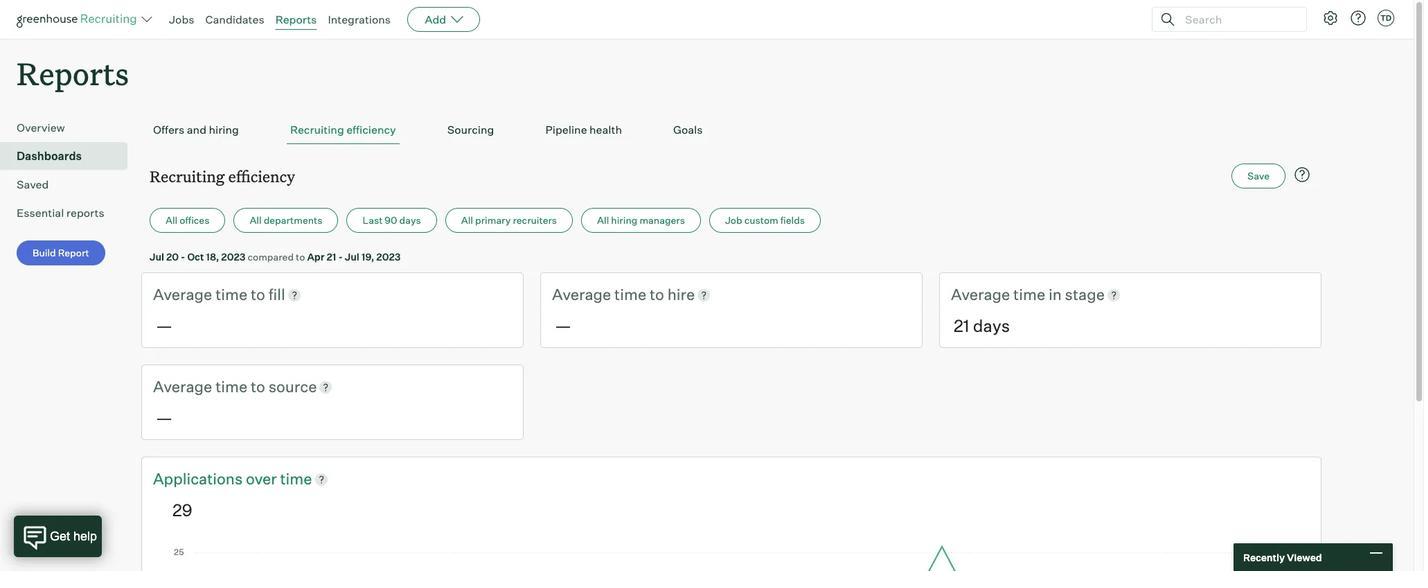 Task type: vqa. For each thing, say whether or not it's contained in the screenshot.
bottommost Reports
yes



Task type: describe. For each thing, give the bounding box(es) containing it.
time for source
[[216, 377, 248, 396]]

efficiency inside button
[[347, 123, 396, 137]]

29
[[173, 499, 192, 520]]

candidates
[[205, 12, 264, 26]]

applications
[[153, 469, 243, 488]]

departments
[[264, 214, 323, 226]]

overview link
[[17, 119, 122, 136]]

pipeline
[[546, 123, 587, 137]]

all for all departments
[[250, 214, 262, 226]]

jobs link
[[169, 12, 194, 26]]

18,
[[206, 251, 219, 263]]

td
[[1381, 13, 1392, 23]]

goals
[[674, 123, 703, 137]]

build report
[[33, 247, 89, 259]]

sourcing button
[[444, 116, 498, 144]]

1 jul from the left
[[150, 251, 164, 263]]

over link
[[246, 468, 280, 490]]

to for fill
[[251, 285, 265, 304]]

to for source
[[251, 377, 265, 396]]

0 vertical spatial 21
[[327, 251, 336, 263]]

overview
[[17, 121, 65, 135]]

reports link
[[276, 12, 317, 26]]

Search text field
[[1182, 9, 1295, 29]]

offers
[[153, 123, 185, 137]]

0 horizontal spatial recruiting
[[150, 166, 225, 187]]

0 horizontal spatial efficiency
[[228, 166, 295, 187]]

essential reports link
[[17, 205, 122, 221]]

apr
[[307, 251, 325, 263]]

configure image
[[1323, 10, 1340, 26]]

to for hire
[[650, 285, 665, 304]]

to left apr
[[296, 251, 305, 263]]

average time to for fill
[[153, 285, 269, 304]]

integrations link
[[328, 12, 391, 26]]

time for hire
[[615, 285, 647, 304]]

job
[[726, 214, 743, 226]]

last 90 days button
[[347, 208, 437, 233]]

all hiring managers button
[[581, 208, 701, 233]]

fields
[[781, 214, 805, 226]]

managers
[[640, 214, 685, 226]]

all offices
[[166, 214, 210, 226]]

1 horizontal spatial 21
[[954, 315, 970, 336]]

0 horizontal spatial reports
[[17, 53, 129, 94]]

days inside "last 90 days" button
[[400, 214, 421, 226]]

job custom fields
[[726, 214, 805, 226]]

health
[[590, 123, 622, 137]]

time right over
[[280, 469, 312, 488]]

fill
[[269, 285, 285, 304]]

all for all hiring managers
[[597, 214, 609, 226]]

20
[[166, 251, 179, 263]]

xychart image
[[173, 542, 1291, 571]]

all primary recruiters
[[461, 214, 557, 226]]

19,
[[362, 251, 375, 263]]

all hiring managers
[[597, 214, 685, 226]]

pipeline health button
[[542, 116, 626, 144]]

last 90 days
[[363, 214, 421, 226]]

td button
[[1378, 10, 1395, 26]]

time link
[[280, 468, 312, 490]]

1 - from the left
[[181, 251, 185, 263]]

2 jul from the left
[[345, 251, 360, 263]]

dashboards
[[17, 149, 82, 163]]

— for source
[[156, 407, 173, 428]]

all for all offices
[[166, 214, 178, 226]]

hiring inside the all hiring managers button
[[611, 214, 638, 226]]

average time to for source
[[153, 377, 269, 396]]

applications link
[[153, 468, 246, 490]]

all departments
[[250, 214, 323, 226]]

compared
[[248, 251, 294, 263]]

recently
[[1244, 551, 1286, 563]]

source
[[269, 377, 317, 396]]

all primary recruiters button
[[445, 208, 573, 233]]



Task type: locate. For each thing, give the bounding box(es) containing it.
1 vertical spatial recruiting efficiency
[[150, 166, 295, 187]]

1 horizontal spatial hiring
[[611, 214, 638, 226]]

over
[[246, 469, 277, 488]]

- right apr
[[339, 251, 343, 263]]

0 vertical spatial hiring
[[209, 123, 239, 137]]

average
[[153, 285, 212, 304], [552, 285, 611, 304], [951, 285, 1011, 304], [153, 377, 212, 396]]

21 days
[[954, 315, 1010, 336]]

reports down greenhouse recruiting image
[[17, 53, 129, 94]]

average for stage
[[951, 285, 1011, 304]]

all for all primary recruiters
[[461, 214, 473, 226]]

to left fill
[[251, 285, 265, 304]]

applications over
[[153, 469, 280, 488]]

save button
[[1232, 164, 1286, 189]]

1 vertical spatial reports
[[17, 53, 129, 94]]

save
[[1248, 170, 1270, 182]]

all left managers
[[597, 214, 609, 226]]

greenhouse recruiting image
[[17, 11, 141, 28]]

days down average time in
[[973, 315, 1010, 336]]

tab list containing offers and hiring
[[150, 116, 1314, 144]]

last
[[363, 214, 383, 226]]

time for stage
[[1014, 285, 1046, 304]]

21
[[327, 251, 336, 263], [954, 315, 970, 336]]

average for source
[[153, 377, 212, 396]]

offices
[[180, 214, 210, 226]]

0 vertical spatial efficiency
[[347, 123, 396, 137]]

21 down average time in
[[954, 315, 970, 336]]

recruiting efficiency inside button
[[290, 123, 396, 137]]

average time in
[[951, 285, 1066, 304]]

jobs
[[169, 12, 194, 26]]

average for hire
[[552, 285, 611, 304]]

— for fill
[[156, 315, 173, 336]]

jul left 19,
[[345, 251, 360, 263]]

to
[[296, 251, 305, 263], [251, 285, 265, 304], [650, 285, 665, 304], [251, 377, 265, 396]]

jul 20 - oct 18, 2023 compared to apr 21 - jul 19, 2023
[[150, 251, 401, 263]]

all left the primary on the left top
[[461, 214, 473, 226]]

1 vertical spatial days
[[973, 315, 1010, 336]]

time left in
[[1014, 285, 1046, 304]]

recruiting inside button
[[290, 123, 344, 137]]

average time to for hire
[[552, 285, 668, 304]]

2 - from the left
[[339, 251, 343, 263]]

—
[[156, 315, 173, 336], [555, 315, 572, 336], [156, 407, 173, 428]]

time left source
[[216, 377, 248, 396]]

jul
[[150, 251, 164, 263], [345, 251, 360, 263]]

job custom fields button
[[710, 208, 821, 233]]

1 horizontal spatial -
[[339, 251, 343, 263]]

sourcing
[[448, 123, 494, 137]]

build report button
[[17, 241, 105, 266]]

integrations
[[328, 12, 391, 26]]

1 all from the left
[[166, 214, 178, 226]]

1 vertical spatial recruiting
[[150, 166, 225, 187]]

stage
[[1066, 285, 1105, 304]]

reports right candidates
[[276, 12, 317, 26]]

0 vertical spatial days
[[400, 214, 421, 226]]

time left hire
[[615, 285, 647, 304]]

add
[[425, 12, 446, 26]]

2023
[[221, 251, 246, 263], [377, 251, 401, 263]]

0 vertical spatial reports
[[276, 12, 317, 26]]

to left hire
[[650, 285, 665, 304]]

primary
[[475, 214, 511, 226]]

1 horizontal spatial days
[[973, 315, 1010, 336]]

build
[[33, 247, 56, 259]]

report
[[58, 247, 89, 259]]

in
[[1049, 285, 1062, 304]]

0 vertical spatial recruiting efficiency
[[290, 123, 396, 137]]

offers and hiring button
[[150, 116, 242, 144]]

1 horizontal spatial reports
[[276, 12, 317, 26]]

jul left 20
[[150, 251, 164, 263]]

essential reports
[[17, 206, 104, 220]]

reports
[[66, 206, 104, 220]]

0 horizontal spatial 21
[[327, 251, 336, 263]]

recently viewed
[[1244, 551, 1323, 563]]

custom
[[745, 214, 779, 226]]

- right 20
[[181, 251, 185, 263]]

all left offices
[[166, 214, 178, 226]]

1 horizontal spatial jul
[[345, 251, 360, 263]]

all departments button
[[234, 208, 339, 233]]

21 right apr
[[327, 251, 336, 263]]

1 2023 from the left
[[221, 251, 246, 263]]

saved
[[17, 178, 49, 191]]

recruiters
[[513, 214, 557, 226]]

hiring inside the offers and hiring button
[[209, 123, 239, 137]]

offers and hiring
[[153, 123, 239, 137]]

reports
[[276, 12, 317, 26], [17, 53, 129, 94]]

average time to
[[153, 285, 269, 304], [552, 285, 668, 304], [153, 377, 269, 396]]

recruiting
[[290, 123, 344, 137], [150, 166, 225, 187]]

-
[[181, 251, 185, 263], [339, 251, 343, 263]]

hiring left managers
[[611, 214, 638, 226]]

2023 right 19,
[[377, 251, 401, 263]]

td button
[[1376, 7, 1398, 29]]

time down 18,
[[216, 285, 248, 304]]

time for fill
[[216, 285, 248, 304]]

1 horizontal spatial efficiency
[[347, 123, 396, 137]]

all left departments
[[250, 214, 262, 226]]

goals button
[[670, 116, 707, 144]]

efficiency
[[347, 123, 396, 137], [228, 166, 295, 187]]

0 horizontal spatial -
[[181, 251, 185, 263]]

1 horizontal spatial 2023
[[377, 251, 401, 263]]

saved link
[[17, 176, 122, 193]]

0 horizontal spatial hiring
[[209, 123, 239, 137]]

viewed
[[1288, 551, 1323, 563]]

oct
[[187, 251, 204, 263]]

and
[[187, 123, 207, 137]]

2 all from the left
[[250, 214, 262, 226]]

1 horizontal spatial recruiting
[[290, 123, 344, 137]]

hiring right 'and'
[[209, 123, 239, 137]]

add button
[[408, 7, 480, 32]]

90
[[385, 214, 397, 226]]

0 horizontal spatial jul
[[150, 251, 164, 263]]

candidates link
[[205, 12, 264, 26]]

average for fill
[[153, 285, 212, 304]]

to left source
[[251, 377, 265, 396]]

0 horizontal spatial days
[[400, 214, 421, 226]]

1 vertical spatial 21
[[954, 315, 970, 336]]

tab list
[[150, 116, 1314, 144]]

faq image
[[1295, 166, 1311, 183]]

days right 90 at left top
[[400, 214, 421, 226]]

0 vertical spatial recruiting
[[290, 123, 344, 137]]

0 horizontal spatial 2023
[[221, 251, 246, 263]]

all inside button
[[250, 214, 262, 226]]

essential
[[17, 206, 64, 220]]

2 2023 from the left
[[377, 251, 401, 263]]

pipeline health
[[546, 123, 622, 137]]

1 vertical spatial efficiency
[[228, 166, 295, 187]]

hiring
[[209, 123, 239, 137], [611, 214, 638, 226]]

— for hire
[[555, 315, 572, 336]]

time
[[216, 285, 248, 304], [615, 285, 647, 304], [1014, 285, 1046, 304], [216, 377, 248, 396], [280, 469, 312, 488]]

hire
[[668, 285, 695, 304]]

dashboards link
[[17, 148, 122, 164]]

2023 right 18,
[[221, 251, 246, 263]]

4 all from the left
[[597, 214, 609, 226]]

all offices button
[[150, 208, 225, 233]]

3 all from the left
[[461, 214, 473, 226]]

1 vertical spatial hiring
[[611, 214, 638, 226]]

all
[[166, 214, 178, 226], [250, 214, 262, 226], [461, 214, 473, 226], [597, 214, 609, 226]]

recruiting efficiency button
[[287, 116, 400, 144]]

recruiting efficiency
[[290, 123, 396, 137], [150, 166, 295, 187]]



